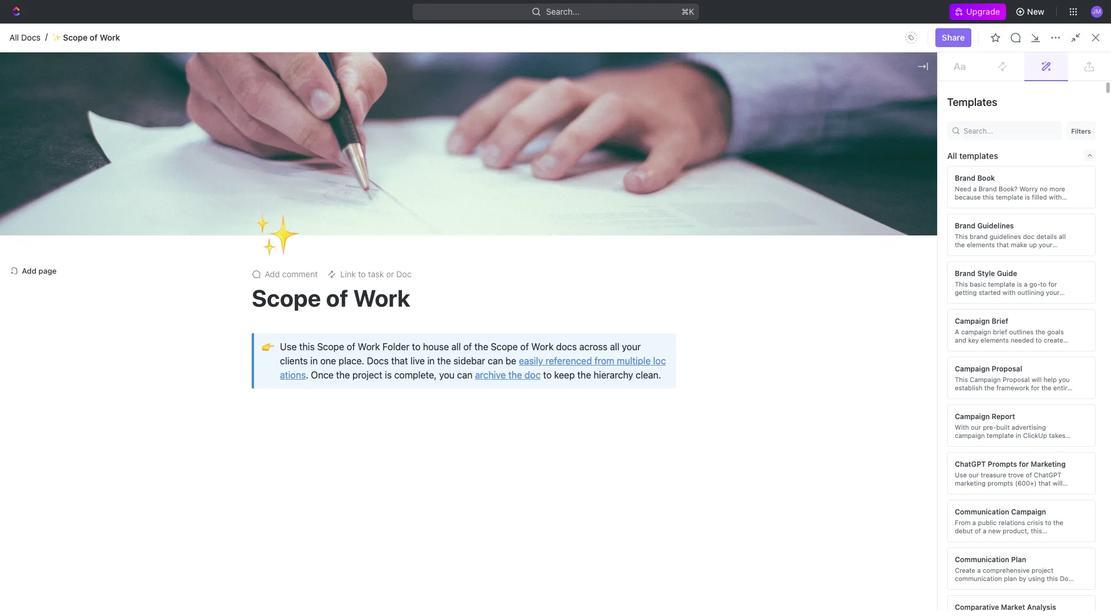 Task type: vqa. For each thing, say whether or not it's contained in the screenshot.
Brand for Brand Style Guide
yes



Task type: locate. For each thing, give the bounding box(es) containing it.
client inside button
[[218, 398, 241, 408]]

👥 down recent
[[205, 139, 215, 148]]

1 vertical spatial meeting minutes
[[218, 356, 283, 366]]

0 horizontal spatial 1
[[243, 398, 247, 408]]

the left kpis
[[1008, 440, 1018, 448]]

1 vertical spatial plan
[[998, 583, 1011, 591]]

doc inside dropdown button
[[396, 270, 412, 280]]

2 meeting minutes from the top
[[218, 356, 283, 366]]

minutes down 👉
[[252, 356, 283, 366]]

doc up the business on the right
[[1060, 575, 1072, 583]]

resource inside "button"
[[218, 292, 255, 302]]

workspace button
[[346, 202, 395, 225]]

0 vertical spatial your
[[622, 342, 641, 353]]

5 right use
[[297, 335, 302, 345]]

see all
[[449, 99, 472, 108]]

welcome! down name
[[218, 271, 257, 281]]

agency inside agency management link
[[28, 260, 57, 270]]

2 vertical spatial client
[[218, 398, 241, 408]]

from
[[594, 356, 614, 367]]

1 horizontal spatial project
[[1032, 567, 1053, 574]]

docs inside row
[[308, 398, 328, 408]]

brand left book
[[955, 174, 975, 182]]

1 horizontal spatial can
[[488, 356, 503, 367]]

👋 for scope of work
[[816, 158, 825, 167]]

4 row from the top
[[190, 308, 1097, 329]]

2 - from the top
[[664, 356, 668, 366]]

doc right 'or'
[[396, 270, 412, 280]]

✨ down 'created' on the top right of page
[[816, 139, 825, 148]]

brief
[[992, 317, 1008, 326]]

on
[[1055, 448, 1062, 456]]

meeting minutes for client 1 project
[[218, 335, 283, 345]]

search docs
[[996, 50, 1045, 60]]

docs up recent
[[197, 50, 217, 60]]

by up out
[[1019, 575, 1026, 583]]

1 vertical spatial by
[[1019, 575, 1026, 583]]

tree inside sidebar navigation
[[5, 156, 165, 575]]

date
[[800, 230, 816, 239], [895, 230, 910, 239]]

0 horizontal spatial notes
[[248, 250, 271, 260]]

search
[[996, 50, 1024, 60]]

0 horizontal spatial all
[[9, 32, 19, 42]]

this
[[666, 27, 680, 37], [299, 342, 315, 353], [1047, 575, 1058, 583]]

monitor,
[[1044, 440, 1069, 448]]

2 vertical spatial 5
[[297, 356, 302, 366]]

0 horizontal spatial easily
[[519, 356, 543, 367]]

2 minutes from the top
[[252, 356, 283, 366]]

8 row from the top
[[190, 414, 1097, 435]]

the inside campaign report with our pre-built advertising campaign template in clickup takes care of choosing the kpis to monitor, so you don't have to waste time on it.
[[1008, 440, 1018, 448]]

so
[[955, 448, 962, 456]]

scope of work down link
[[252, 284, 410, 312]]

resource management row
[[190, 286, 1097, 308]]

1 horizontal spatial this
[[666, 27, 680, 37]]

0 horizontal spatial doc
[[396, 270, 412, 280]]

new doc
[[1064, 50, 1099, 60]]

1 vertical spatial brand
[[955, 221, 975, 230]]

scope down recent
[[222, 120, 246, 130]]

1 horizontal spatial your
[[1025, 583, 1038, 591]]

all up "sidebar"
[[451, 342, 461, 353]]

do you want to enable browser notifications? enable hide this
[[431, 27, 680, 37]]

docs up is
[[367, 356, 389, 367]]

table
[[190, 225, 1097, 499]]

brand style guide
[[955, 269, 1017, 278]]

client for client 2 project
[[558, 356, 580, 366]]

3 brand from the top
[[955, 269, 975, 278]]

browser
[[519, 27, 551, 37]]

all docs link
[[9, 32, 41, 43]]

business time image left add page
[[12, 262, 21, 269]]

mins
[[906, 250, 925, 260], [907, 271, 925, 281]]

all right see
[[464, 99, 472, 108]]

1 vertical spatial easily
[[978, 583, 996, 591]]

-
[[664, 335, 668, 345], [664, 356, 668, 366], [664, 377, 668, 387]]

campaign for campaign brief
[[955, 317, 990, 326]]

0 vertical spatial ago
[[927, 250, 941, 260]]

help
[[963, 583, 976, 591]]

all templates
[[947, 151, 998, 161]]

1 • from the left
[[262, 158, 265, 167]]

new for new doc
[[1064, 50, 1082, 60]]

is
[[385, 370, 392, 381]]

1 vertical spatial -
[[664, 356, 668, 366]]

your up multiple on the right of page
[[622, 342, 641, 353]]

2 vertical spatial this
[[1047, 575, 1058, 583]]

strategy.
[[990, 591, 1017, 599]]

meeting
[[218, 335, 250, 345], [218, 356, 250, 366]]

0 horizontal spatial date
[[800, 230, 816, 239]]

1 date from the left
[[800, 230, 816, 239]]

1 vertical spatial resource management
[[222, 139, 309, 149]]

1 horizontal spatial new
[[1064, 50, 1082, 60]]

resource management button
[[205, 287, 532, 308]]

using
[[1028, 575, 1045, 583]]

0 horizontal spatial can
[[457, 370, 473, 381]]

brand for brand style guide
[[955, 269, 975, 278]]

the down the be
[[508, 370, 522, 381]]

my docs button
[[225, 202, 265, 225]]

👥 down 'created' on the top right of page
[[816, 120, 825, 129]]

0 horizontal spatial new
[[1027, 6, 1044, 17]]

• for of
[[872, 158, 876, 167]]

0 horizontal spatial this
[[299, 342, 315, 353]]

campaign inside campaign report with our pre-built advertising campaign template in clickup takes care of choosing the kpis to monitor, so you don't have to waste time on it.
[[955, 412, 990, 421]]

management inside sidebar navigation
[[59, 260, 109, 270]]

meeting left 👉
[[218, 335, 250, 345]]

2 button
[[205, 370, 532, 394]]

doc inside communication plan create a comprehensive project communication plan by using this doc to help easily plan out your business messaging strategy.
[[1060, 575, 1072, 583]]

brand down search by name... text field
[[955, 221, 975, 230]]

your for all
[[622, 342, 641, 353]]

campaign for campaign proposal
[[955, 365, 990, 373]]

business time image
[[12, 262, 21, 269], [547, 379, 554, 385]]

meeting for client 2 project
[[218, 356, 250, 366]]

2 brand from the top
[[955, 221, 975, 230]]

2 date from the left
[[895, 230, 910, 239]]

this inside communication plan create a comprehensive project communication plan by using this doc to help easily plan out your business messaging strategy.
[[1047, 575, 1058, 583]]

1 vertical spatial project notes
[[218, 250, 271, 260]]

your inside use this scope of work folder to house all of the scope of work docs across all your clients in one place. docs that live in the sidebar can be
[[622, 342, 641, 353]]

plan down the comprehensive
[[1004, 575, 1017, 583]]

0 horizontal spatial •
[[262, 158, 265, 167]]

2 vertical spatial resource
[[218, 292, 255, 302]]

0 vertical spatial this
[[666, 27, 680, 37]]

👉
[[261, 341, 274, 354]]

campaign down for
[[1011, 508, 1046, 517]]

1 horizontal spatial agency management
[[558, 377, 638, 387]]

minutes
[[252, 335, 283, 345], [252, 356, 283, 366]]

communication
[[955, 575, 1002, 583]]

place.
[[339, 356, 364, 367]]

work inside button
[[286, 398, 306, 408]]

0 vertical spatial meeting
[[218, 335, 250, 345]]

1 vertical spatial can
[[457, 370, 473, 381]]

new right search docs
[[1064, 50, 1082, 60]]

recent
[[205, 98, 236, 109]]

docs right search
[[1026, 50, 1045, 60]]

1 vertical spatial client
[[558, 356, 580, 366]]

2 welcome! • in agency management from the left
[[832, 157, 967, 167]]

scope of work down created by me
[[832, 139, 888, 149]]

5 for client 1 project
[[297, 335, 302, 345]]

•
[[262, 158, 265, 167], [872, 158, 876, 167]]

welcome! • in agency management for scope of work
[[832, 157, 967, 167]]

5 up ations
[[297, 356, 302, 366]]

add for add page
[[22, 266, 36, 276]]

project up using
[[1032, 567, 1053, 574]]

meeting up client 1 scope of work docs
[[218, 356, 250, 366]]

client for client 1 scope of work docs
[[218, 398, 241, 408]]

filters
[[1071, 127, 1091, 135]]

0 vertical spatial doc
[[1084, 50, 1099, 60]]

project left is
[[352, 370, 382, 381]]

2 👋 from the left
[[816, 158, 825, 167]]

1 vertical spatial agency management
[[558, 377, 638, 387]]

hierarchy
[[594, 370, 633, 381]]

date inside button
[[895, 230, 910, 239]]

1 horizontal spatial project notes
[[527, 120, 579, 130]]

meeting minutes up clients
[[218, 335, 283, 345]]

welcome! button
[[205, 266, 532, 287]]

tags
[[664, 230, 679, 239]]

comment
[[282, 270, 318, 280]]

0 horizontal spatial your
[[622, 342, 641, 353]]

1 vertical spatial 1
[[243, 398, 247, 408]]

brand for brand guidelines
[[955, 221, 975, 230]]

2 up client 1 scope of work docs
[[249, 377, 254, 387]]

✨ scope of work
[[52, 32, 120, 42]]

1 vertical spatial you
[[439, 370, 455, 381]]

mins right 24
[[907, 271, 925, 281]]

2 down across
[[582, 356, 587, 366]]

campaign left brief
[[955, 317, 990, 326]]

add
[[22, 266, 36, 276], [265, 270, 280, 280]]

0 horizontal spatial welcome! • in agency management
[[222, 157, 357, 167]]

user group image
[[12, 182, 21, 189]]

meeting for client 1 project
[[218, 335, 250, 345]]

- right multiple on the right of page
[[664, 356, 668, 366]]

0 vertical spatial favorites
[[510, 98, 551, 109]]

1 brand from the top
[[955, 174, 975, 182]]

brand left 'style'
[[955, 269, 975, 278]]

to right link
[[358, 270, 366, 280]]

in
[[268, 157, 274, 167], [878, 157, 885, 167], [310, 356, 318, 367], [427, 356, 435, 367], [1016, 432, 1021, 439]]

to inside use this scope of work folder to house all of the scope of work docs across all your clients in one place. docs that live in the sidebar can be
[[412, 342, 421, 353]]

mins right 27
[[906, 250, 925, 260]]

scope up one at the left of page
[[317, 342, 344, 353]]

with
[[955, 424, 969, 431]]

notes
[[556, 120, 579, 130], [248, 250, 271, 260]]

1
[[582, 335, 586, 345], [243, 398, 247, 408]]

0 horizontal spatial add
[[22, 266, 36, 276]]

0 vertical spatial meeting minutes
[[218, 335, 283, 345]]

location
[[546, 230, 574, 239]]

tab list
[[205, 202, 487, 225]]

prompts
[[988, 460, 1017, 469]]

campaign up our
[[955, 412, 990, 421]]

easily up the doc
[[519, 356, 543, 367]]

to left help
[[955, 583, 961, 591]]

spaces
[[9, 141, 34, 150]]

assigned button
[[400, 202, 441, 225]]

1 vertical spatial 2
[[249, 377, 254, 387]]

✨ right the all docs link
[[52, 33, 61, 42]]

be
[[506, 356, 516, 367]]

1 horizontal spatial all
[[464, 99, 472, 108]]

date viewed
[[895, 230, 936, 239]]

to up live
[[412, 342, 421, 353]]

book
[[977, 174, 995, 182]]

2 vertical spatial you
[[964, 448, 975, 456]]

communication down chatgpt
[[955, 508, 1009, 517]]

1 meeting from the top
[[218, 335, 250, 345]]

• up my docs
[[262, 158, 265, 167]]

docs right my
[[242, 207, 262, 218]]

meeting minutes
[[218, 335, 283, 345], [218, 356, 283, 366]]

to inside link to task or doc dropdown button
[[358, 270, 366, 280]]

live
[[411, 356, 425, 367]]

1 horizontal spatial easily
[[978, 583, 996, 591]]

favorites inside button
[[9, 121, 41, 130]]

can down "sidebar"
[[457, 370, 473, 381]]

cell
[[190, 244, 203, 265], [539, 244, 657, 265], [657, 244, 793, 265], [793, 244, 888, 265], [190, 265, 203, 286], [539, 265, 657, 286], [657, 265, 793, 286], [793, 265, 888, 286], [1076, 265, 1097, 286], [190, 286, 203, 308], [539, 286, 657, 308], [657, 286, 793, 308], [793, 286, 888, 308], [888, 286, 982, 308], [190, 308, 203, 329], [539, 308, 657, 329], [657, 308, 793, 329], [793, 308, 888, 329], [888, 308, 982, 329], [1076, 308, 1097, 329], [190, 329, 203, 350], [793, 329, 888, 350], [888, 329, 982, 350], [1076, 329, 1097, 350], [190, 350, 203, 371], [793, 350, 888, 371], [888, 350, 982, 371], [190, 371, 203, 393], [793, 371, 888, 393], [888, 371, 982, 393], [1076, 371, 1097, 393], [190, 393, 203, 414], [539, 393, 657, 414], [657, 393, 793, 414], [793, 393, 888, 414], [888, 393, 982, 414], [190, 414, 203, 435], [203, 414, 539, 435], [539, 414, 657, 435], [657, 414, 793, 435], [793, 414, 888, 435], [888, 414, 982, 435], [1076, 414, 1097, 435], [190, 435, 203, 456], [203, 435, 539, 456], [539, 435, 657, 456], [657, 435, 793, 456], [793, 435, 888, 456], [888, 435, 982, 456], [190, 456, 203, 477], [203, 456, 539, 477], [539, 456, 657, 477], [657, 456, 793, 477], [793, 456, 888, 477], [888, 456, 982, 477], [1076, 456, 1097, 477], [190, 477, 203, 499], [203, 477, 539, 499], [539, 477, 657, 499], [657, 477, 793, 499], [793, 477, 888, 499], [888, 477, 982, 499]]

9 row from the top
[[190, 435, 1097, 456]]

business
[[1040, 583, 1067, 591]]

ago down viewed
[[927, 250, 941, 260]]

the down place.
[[336, 370, 350, 381]]

new up search docs
[[1027, 6, 1044, 17]]

0 vertical spatial notes
[[556, 120, 579, 130]]

scope down 👉
[[249, 398, 274, 408]]

2 horizontal spatial this
[[1047, 575, 1058, 583]]

0 vertical spatial business time image
[[12, 262, 21, 269]]

• down me
[[872, 158, 876, 167]]

tree
[[5, 156, 165, 575]]

0 horizontal spatial agency management
[[28, 260, 109, 270]]

0 vertical spatial -
[[664, 335, 668, 345]]

1 vertical spatial resource
[[222, 139, 257, 149]]

• for management
[[262, 158, 265, 167]]

plan up strategy.
[[998, 583, 1011, 591]]

welcome! for scope
[[832, 157, 870, 167]]

3 row from the top
[[190, 265, 1097, 287]]

1 welcome! • in agency management from the left
[[222, 157, 357, 167]]

minutes up clients
[[252, 335, 283, 345]]

clean.
[[636, 370, 661, 381]]

0 vertical spatial can
[[488, 356, 503, 367]]

1 vertical spatial this
[[299, 342, 315, 353]]

1 row from the top
[[190, 225, 1097, 245]]

new
[[1027, 6, 1044, 17], [1064, 50, 1082, 60]]

welcome! down created by me
[[832, 157, 870, 167]]

1 vertical spatial all
[[947, 151, 957, 161]]

2 meeting from the top
[[218, 356, 250, 366]]

the
[[474, 342, 488, 353], [437, 356, 451, 367], [336, 370, 350, 381], [508, 370, 522, 381], [577, 370, 591, 381], [1008, 440, 1018, 448]]

tree containing team space
[[5, 156, 165, 575]]

date inside button
[[800, 230, 816, 239]]

0 horizontal spatial favorites
[[9, 121, 41, 130]]

2 vertical spatial doc
[[1060, 575, 1072, 583]]

1 for scope
[[243, 398, 247, 408]]

0 vertical spatial 👥
[[816, 120, 825, 129]]

1 horizontal spatial all
[[207, 207, 217, 218]]

to
[[481, 27, 489, 37], [358, 270, 366, 280], [412, 342, 421, 353], [543, 370, 552, 381], [1036, 440, 1042, 448], [1011, 448, 1018, 456], [955, 583, 961, 591]]

2 horizontal spatial doc
[[1084, 50, 1099, 60]]

client 2 project
[[558, 356, 616, 366]]

this inside use this scope of work folder to house all of the scope of work docs across all your clients in one place. docs that live in the sidebar can be
[[299, 342, 315, 353]]

favorites
[[510, 98, 551, 109], [9, 121, 41, 130]]

docs down once
[[308, 398, 328, 408]]

communication up the a
[[955, 556, 1009, 564]]

add left page
[[22, 266, 36, 276]]

0 vertical spatial minutes
[[252, 335, 283, 345]]

docs
[[556, 342, 577, 353]]

scope of work down recent
[[222, 120, 278, 130]]

1 communication from the top
[[955, 508, 1009, 517]]

1 horizontal spatial welcome! • in agency management
[[832, 157, 967, 167]]

1 horizontal spatial add
[[265, 270, 280, 280]]

add left comment
[[265, 270, 280, 280]]

0 vertical spatial easily
[[519, 356, 543, 367]]

your down using
[[1025, 583, 1038, 591]]

marketing
[[1031, 460, 1066, 469]]

communication inside communication plan create a comprehensive project communication plan by using this doc to help easily plan out your business messaging strategy.
[[955, 556, 1009, 564]]

ago down 27 mins ago
[[927, 271, 941, 281]]

1 vertical spatial communication
[[955, 556, 1009, 564]]

jm button
[[1088, 2, 1106, 21]]

this up the business on the right
[[1047, 575, 1058, 583]]

0 horizontal spatial by
[[854, 98, 865, 109]]

change cover button
[[612, 212, 680, 231]]

1 vertical spatial new
[[1064, 50, 1082, 60]]

to down clickup on the right bottom
[[1036, 440, 1042, 448]]

ago for 27 mins ago
[[927, 250, 941, 260]]

1 vertical spatial minutes
[[252, 356, 283, 366]]

1 inside button
[[243, 398, 247, 408]]

date for date viewed
[[895, 230, 910, 239]]

3 - from the top
[[664, 377, 668, 387]]

0 vertical spatial client
[[558, 335, 580, 345]]

business time image right the doc
[[547, 379, 554, 385]]

1 horizontal spatial notes
[[556, 120, 579, 130]]

use
[[280, 342, 297, 353]]

welcome!
[[222, 157, 259, 167], [832, 157, 870, 167], [218, 271, 257, 281]]

all
[[464, 99, 472, 108], [451, 342, 461, 353], [610, 342, 619, 353]]

row
[[190, 225, 1097, 245], [190, 243, 1097, 267], [190, 265, 1097, 287], [190, 308, 1097, 329], [190, 328, 1097, 352], [190, 349, 1097, 373], [190, 370, 1097, 394], [190, 414, 1097, 435], [190, 435, 1097, 456], [190, 456, 1097, 477], [190, 477, 1097, 499]]

kpis
[[1020, 440, 1034, 448]]

this right use
[[299, 342, 315, 353]]

0 horizontal spatial 2
[[249, 377, 254, 387]]

1 horizontal spatial 👋
[[816, 158, 825, 167]]

0 horizontal spatial project notes
[[218, 250, 271, 260]]

0 vertical spatial mins
[[906, 250, 925, 260]]

ago
[[927, 250, 941, 260], [927, 271, 941, 281]]

this right hide
[[666, 27, 680, 37]]

1 👋 from the left
[[205, 158, 215, 167]]

2 • from the left
[[872, 158, 876, 167]]

docs inside use this scope of work folder to house all of the scope of work docs across all your clients in one place. docs that live in the sidebar can be
[[367, 356, 389, 367]]

to right want
[[481, 27, 489, 37]]

✨ down recent
[[205, 120, 215, 129]]

1 for project
[[582, 335, 586, 345]]

client 1 scope of work docs button
[[205, 392, 532, 415]]

column header
[[190, 225, 203, 245]]

7 row from the top
[[190, 370, 1097, 394]]

- right clean.
[[664, 377, 668, 387]]

doc down jm dropdown button
[[1084, 50, 1099, 60]]

client
[[558, 335, 580, 345], [558, 356, 580, 366], [218, 398, 241, 408]]

2 communication from the top
[[955, 556, 1009, 564]]

10 row from the top
[[190, 456, 1097, 477]]

by left me
[[854, 98, 865, 109]]

table containing project notes
[[190, 225, 1097, 499]]

see
[[449, 99, 462, 108]]

1 horizontal spatial by
[[1019, 575, 1026, 583]]

0 vertical spatial new
[[1027, 6, 1044, 17]]

1 minutes from the top
[[252, 335, 283, 345]]

your inside communication plan create a comprehensive project communication plan by using this doc to help easily plan out your business messaging strategy.
[[1025, 583, 1038, 591]]

you right do
[[444, 27, 458, 37]]

0 vertical spatial agency management
[[28, 260, 109, 270]]

- up loc
[[664, 335, 668, 345]]

0 horizontal spatial 👋
[[205, 158, 215, 167]]

easily down communication
[[978, 583, 996, 591]]

meeting minutes down 👉
[[218, 356, 283, 366]]

multiple
[[617, 356, 651, 367]]

all up from in the bottom right of the page
[[610, 342, 619, 353]]

of inside campaign report with our pre-built advertising campaign template in clickup takes care of choosing the kpis to monitor, so you don't have to waste time on it.
[[970, 440, 976, 448]]

link to task or doc
[[340, 270, 412, 280]]

favorites button
[[5, 119, 45, 133]]

scope down created by me
[[832, 139, 856, 149]]

welcome! up my docs
[[222, 157, 259, 167]]

meeting minutes for client 2 project
[[218, 356, 283, 366]]

24 mins ago
[[895, 271, 941, 281]]

date up 27
[[895, 230, 910, 239]]

can up archive
[[488, 356, 503, 367]]

template
[[987, 432, 1014, 439]]

✨
[[52, 33, 61, 42], [205, 120, 215, 129], [816, 139, 825, 148], [254, 207, 301, 263]]

date left updated at the top of the page
[[800, 230, 816, 239]]

5 up "add comment"
[[285, 250, 290, 260]]

the down client 2 project at the bottom of page
[[577, 370, 591, 381]]

cover
[[652, 217, 673, 227]]

the down house
[[437, 356, 451, 367]]

1 vertical spatial favorites
[[9, 121, 41, 130]]

1 meeting minutes from the top
[[218, 335, 283, 345]]

1 vertical spatial mins
[[907, 271, 925, 281]]

resource
[[832, 120, 868, 130], [222, 139, 257, 149], [218, 292, 255, 302]]

you down use this scope of work folder to house all of the scope of work docs across all your clients in one place. docs that live in the sidebar can be
[[439, 370, 455, 381]]

0 vertical spatial brand
[[955, 174, 975, 182]]

you right so
[[964, 448, 975, 456]]

campaign left proposal
[[955, 365, 990, 373]]

communication for communication plan create a comprehensive project communication plan by using this doc to help easily plan out your business messaging strategy.
[[955, 556, 1009, 564]]

2 row from the top
[[190, 243, 1097, 267]]

1 horizontal spatial 1
[[582, 335, 586, 345]]

1 vertical spatial project
[[1032, 567, 1053, 574]]

1 horizontal spatial date
[[895, 230, 910, 239]]

welcome! • in agency management
[[222, 157, 357, 167], [832, 157, 967, 167]]

easily inside 'easily referenced from multiple loc ations'
[[519, 356, 543, 367]]



Task type: describe. For each thing, give the bounding box(es) containing it.
dropdown menu image
[[902, 28, 921, 47]]

clickup
[[1023, 432, 1047, 439]]

0 vertical spatial 2
[[582, 356, 587, 366]]

1 vertical spatial business time image
[[547, 379, 554, 385]]

one
[[320, 356, 336, 367]]

plan
[[1011, 556, 1026, 564]]

0 horizontal spatial business time image
[[12, 262, 21, 269]]

our
[[971, 424, 981, 431]]

filters button
[[1067, 121, 1096, 140]]

proposal
[[992, 365, 1022, 373]]

scope down "add comment"
[[252, 284, 321, 312]]

campaign brief
[[955, 317, 1008, 326]]

communication campaign
[[955, 508, 1046, 517]]

the up "sidebar"
[[474, 342, 488, 353]]

scope up dashboards link
[[63, 32, 88, 42]]

to right the doc
[[543, 370, 552, 381]]

templates
[[959, 151, 998, 161]]

name
[[206, 230, 226, 239]]

resource management inside "button"
[[218, 292, 308, 302]]

use this scope of work folder to house all of the scope of work docs across all your clients in one place. docs that live in the sidebar can be
[[280, 342, 643, 367]]

have
[[995, 448, 1009, 456]]

notes inside project notes link
[[556, 120, 579, 130]]

brand book
[[955, 174, 995, 182]]

reposition
[[563, 217, 605, 227]]

0 vertical spatial plan
[[1004, 575, 1017, 583]]

referenced
[[546, 356, 592, 367]]

page
[[38, 266, 57, 276]]

complete,
[[394, 370, 437, 381]]

updated
[[818, 230, 846, 239]]

0 horizontal spatial all
[[451, 342, 461, 353]]

team space
[[28, 180, 75, 190]]

shared button
[[269, 202, 303, 225]]

sharing
[[989, 230, 1015, 239]]

by inside communication plan create a comprehensive project communication plan by using this doc to help easily plan out your business messaging strategy.
[[1019, 575, 1026, 583]]

pre-
[[983, 424, 996, 431]]

minutes for client 1 project
[[252, 335, 283, 345]]

brand for brand book
[[955, 174, 975, 182]]

row containing name
[[190, 225, 1097, 245]]

add comment
[[265, 270, 318, 280]]

docs up dashboards
[[21, 32, 41, 42]]

1 vertical spatial scope of work
[[832, 139, 888, 149]]

0 vertical spatial resource management
[[832, 120, 920, 130]]

campaign for campaign report with our pre-built advertising campaign template in clickup takes care of choosing the kpis to monitor, so you don't have to waste time on it.
[[955, 412, 990, 421]]

2 inside button
[[249, 377, 254, 387]]

project notes link
[[506, 116, 782, 134]]

folder
[[382, 342, 409, 353]]

don't
[[977, 448, 993, 456]]

your for out
[[1025, 583, 1038, 591]]

campaign
[[955, 432, 985, 439]]

project inside communication plan create a comprehensive project communication plan by using this doc to help easily plan out your business messaging strategy.
[[1032, 567, 1053, 574]]

chatgpt prompts for marketing
[[955, 460, 1066, 469]]

house
[[423, 342, 449, 353]]

my docs
[[228, 207, 262, 218]]

communication for communication campaign
[[955, 508, 1009, 517]]

can inside use this scope of work folder to house all of the scope of work docs across all your clients in one place. docs that live in the sidebar can be
[[488, 356, 503, 367]]

docs inside button
[[1026, 50, 1045, 60]]

advertising
[[1012, 424, 1046, 431]]

in inside campaign report with our pre-built advertising campaign template in clickup takes care of choosing the kpis to monitor, so you don't have to waste time on it.
[[1016, 432, 1021, 439]]

sidebar navigation
[[0, 41, 176, 612]]

date updated button
[[793, 226, 853, 244]]

1 vertical spatial notes
[[248, 250, 271, 260]]

client 1 scope of work docs
[[218, 398, 328, 408]]

date for date updated
[[800, 230, 816, 239]]

enable
[[614, 27, 640, 37]]

want
[[460, 27, 479, 37]]

0 vertical spatial project
[[352, 370, 382, 381]]

✨ up "add comment"
[[254, 207, 301, 263]]

link to task or doc button
[[323, 267, 416, 283]]

✨ inside the '✨ scope of work'
[[52, 33, 61, 42]]

easily inside communication plan create a comprehensive project communication plan by using this doc to help easily plan out your business messaging strategy.
[[978, 583, 996, 591]]

loc
[[653, 356, 666, 367]]

a
[[977, 567, 981, 574]]

to right have
[[1011, 448, 1018, 456]]

change cover button
[[612, 212, 680, 231]]

management inside "button"
[[257, 292, 308, 302]]

👋 for resource management
[[205, 158, 215, 167]]

choosing
[[978, 440, 1006, 448]]

easily referenced from multiple loc ations link
[[280, 356, 666, 381]]

welcome! inside button
[[218, 271, 257, 281]]

brand guidelines
[[955, 221, 1014, 230]]

5 for client 2 project
[[297, 356, 302, 366]]

jm
[[1093, 8, 1101, 15]]

archived button
[[446, 202, 487, 225]]

sidebar
[[453, 356, 485, 367]]

0 vertical spatial 5
[[285, 250, 290, 260]]

search docs button
[[980, 46, 1053, 65]]

. once the project is complete, you can archive the doc to keep the hierarchy clean.
[[306, 370, 661, 381]]

client for client 1 project
[[558, 335, 580, 345]]

campaign proposal
[[955, 365, 1022, 373]]

enable
[[491, 27, 517, 37]]

assigned
[[403, 207, 439, 218]]

all button
[[205, 202, 220, 225]]

new for new
[[1027, 6, 1044, 17]]

24
[[895, 271, 905, 281]]

doc inside button
[[1084, 50, 1099, 60]]

27 mins ago
[[895, 250, 941, 260]]

out
[[1013, 583, 1023, 591]]

task
[[368, 270, 384, 280]]

mins for 24
[[907, 271, 925, 281]]

1 vertical spatial 👥
[[205, 139, 215, 148]]

create
[[955, 567, 975, 574]]

0 vertical spatial resource
[[832, 120, 868, 130]]

minutes for client 2 project
[[252, 356, 283, 366]]

date updated
[[800, 230, 846, 239]]

upgrade link
[[950, 4, 1006, 20]]

all inside button
[[464, 99, 472, 108]]

row containing project notes
[[190, 243, 1097, 267]]

date viewed button
[[888, 226, 953, 244]]

projects link
[[35, 196, 132, 215]]

6 row from the top
[[190, 349, 1097, 373]]

all docs
[[9, 32, 41, 42]]

scope inside button
[[249, 398, 274, 408]]

comprehensive
[[983, 567, 1030, 574]]

private
[[311, 207, 338, 218]]

welcome! • in agency management for resource management
[[222, 157, 357, 167]]

tab list containing all
[[205, 202, 487, 225]]

add for add comment
[[265, 270, 280, 280]]

new doc button
[[1057, 46, 1106, 65]]

Search by name... text field
[[910, 202, 1058, 220]]

to inside communication plan create a comprehensive project communication plan by using this doc to help easily plan out your business messaging strategy.
[[955, 583, 961, 591]]

5 row from the top
[[190, 328, 1097, 352]]

1 - from the top
[[664, 335, 668, 345]]

docs inside tab list
[[242, 207, 262, 218]]

waste
[[1019, 448, 1037, 456]]

1 horizontal spatial 👥
[[816, 120, 825, 129]]

private button
[[308, 202, 341, 225]]

ago for 24 mins ago
[[927, 271, 941, 281]]

row containing welcome!
[[190, 265, 1097, 287]]

communication plan create a comprehensive project communication plan by using this doc to help easily plan out your business messaging strategy.
[[955, 556, 1072, 599]]

welcome! for resource
[[222, 157, 259, 167]]

agency management inside table
[[558, 377, 638, 387]]

row containing 2
[[190, 370, 1097, 394]]

0 vertical spatial you
[[444, 27, 458, 37]]

templates
[[947, 96, 997, 108]]

do
[[431, 27, 441, 37]]

mins for 27
[[906, 250, 925, 260]]

you inside campaign report with our pre-built advertising campaign template in clickup takes care of choosing the kpis to monitor, so you don't have to waste time on it.
[[964, 448, 975, 456]]

0 vertical spatial scope of work
[[222, 120, 278, 130]]

11 row from the top
[[190, 477, 1097, 499]]

- for agency management
[[664, 377, 668, 387]]

created
[[816, 98, 851, 109]]

2 vertical spatial scope of work
[[252, 284, 410, 312]]

client 1 scope of work docs row
[[190, 392, 1097, 415]]

column header inside table
[[190, 225, 203, 245]]

doc
[[525, 370, 541, 381]]

Search... text field
[[954, 122, 1058, 140]]

all inside button
[[207, 207, 217, 218]]

scope up the be
[[491, 342, 518, 353]]

client 1 project
[[558, 335, 615, 345]]

0 vertical spatial project notes
[[527, 120, 579, 130]]

my
[[228, 207, 240, 218]]

agency management inside tree
[[28, 260, 109, 270]]

projects
[[35, 200, 66, 210]]

all for all templates
[[947, 151, 957, 161]]

change
[[619, 217, 649, 227]]

all for all docs
[[9, 32, 19, 42]]

it.
[[1064, 448, 1070, 456]]

report
[[992, 412, 1015, 421]]

- for client 2 project
[[664, 356, 668, 366]]

2 horizontal spatial all
[[610, 342, 619, 353]]

ations
[[280, 370, 306, 381]]

across
[[579, 342, 608, 353]]

of inside button
[[276, 398, 284, 408]]



